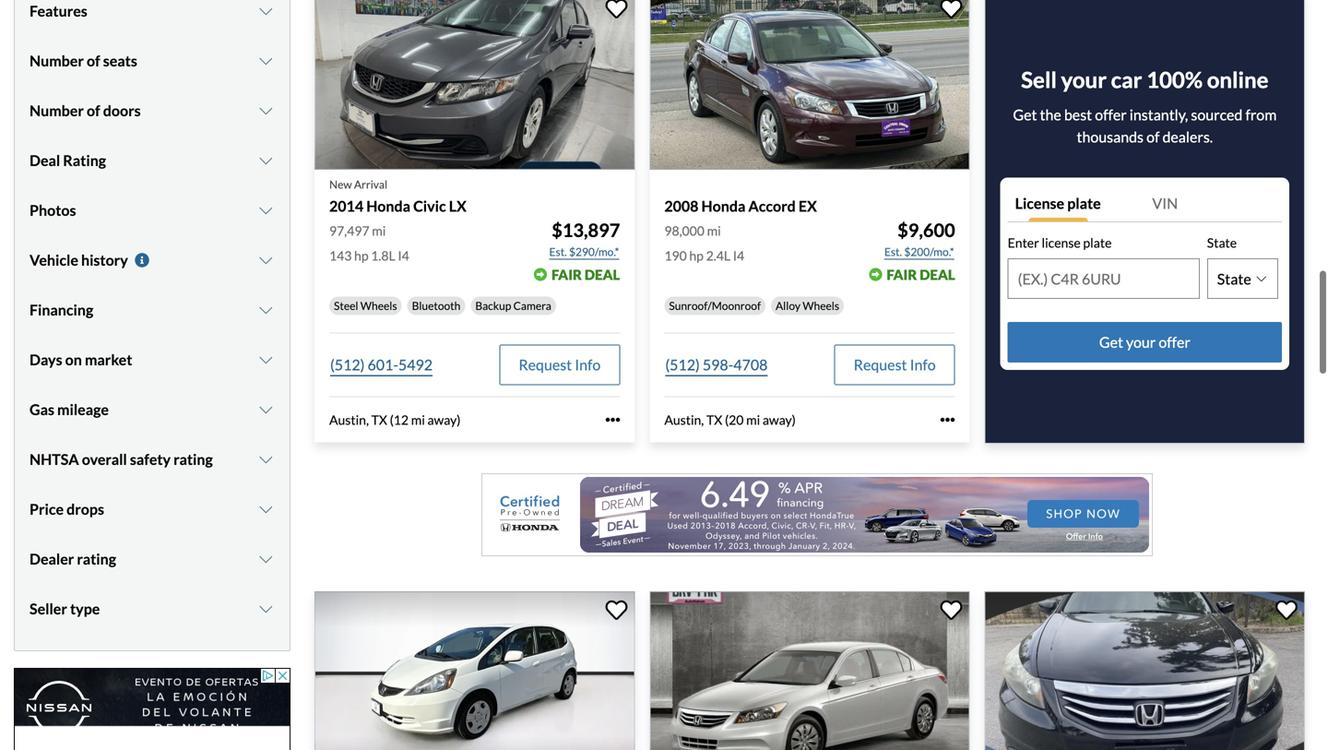 Task type: describe. For each thing, give the bounding box(es) containing it.
est. for $13,897
[[549, 245, 567, 258]]

deal rating button
[[30, 137, 275, 183]]

financing
[[30, 301, 93, 319]]

(12
[[390, 412, 409, 428]]

number of doors
[[30, 101, 141, 119]]

get the best offer instantly, sourced from thousands of dealers.
[[1013, 106, 1277, 146]]

$9,600 est. $200/mo.*
[[885, 219, 956, 258]]

license
[[1042, 235, 1081, 251]]

civic
[[413, 197, 446, 215]]

deal
[[30, 151, 60, 169]]

ellipsis h image
[[606, 413, 620, 427]]

license
[[1016, 194, 1065, 212]]

best
[[1065, 106, 1093, 124]]

vehicle history
[[30, 251, 128, 269]]

(20
[[725, 412, 744, 428]]

modern steel metallic 2014 honda civic lx sedan front-wheel drive continuously variable transmission image
[[315, 0, 635, 170]]

number for number of doors
[[30, 101, 84, 119]]

price drops button
[[30, 486, 275, 532]]

austin, tx (12 mi away)
[[329, 412, 461, 428]]

the
[[1040, 106, 1062, 124]]

doors
[[103, 101, 141, 119]]

nhtsa overall safety rating
[[30, 450, 213, 468]]

austin, for austin, tx (20 mi away)
[[665, 412, 704, 428]]

dealer rating
[[30, 550, 116, 568]]

2008
[[665, 197, 699, 215]]

mileage
[[57, 400, 109, 418]]

chevron down image for number of seats
[[257, 53, 275, 68]]

1 horizontal spatial rating
[[174, 450, 213, 468]]

type
[[70, 600, 100, 618]]

photos button
[[30, 187, 275, 233]]

chevron down image for number of doors
[[257, 103, 275, 118]]

(512) 601-5492 button
[[329, 344, 434, 385]]

from
[[1246, 106, 1277, 124]]

chevron down image for nhtsa overall safety rating
[[257, 452, 275, 467]]

gas mileage
[[30, 400, 109, 418]]

maroon 2008 honda accord ex sedan front-wheel drive 5-speed automatic image
[[650, 0, 970, 170]]

bluetooth
[[412, 299, 461, 312]]

i4 for $9,600
[[733, 248, 745, 263]]

car
[[1111, 67, 1143, 93]]

deal rating
[[30, 151, 106, 169]]

(512) for (512) 598-4708
[[666, 356, 700, 374]]

3 chevron down image from the top
[[257, 253, 275, 267]]

5492
[[399, 356, 433, 374]]

away) for austin, tx (12 mi away)
[[428, 412, 461, 428]]

license plate tab
[[1008, 185, 1145, 222]]

price drops
[[30, 500, 104, 518]]

of for seats
[[87, 51, 100, 69]]

$9,600
[[898, 219, 956, 241]]

steel
[[334, 299, 358, 312]]

safety
[[130, 450, 171, 468]]

request info for 4708
[[854, 356, 936, 374]]

2014
[[329, 197, 364, 215]]

deal for $9,600
[[920, 266, 956, 283]]

features
[[30, 2, 87, 20]]

chevron down image for deal rating
[[257, 153, 275, 168]]

mi right (12
[[411, 412, 425, 428]]

2 honda from the left
[[702, 197, 746, 215]]

seller type button
[[30, 586, 275, 632]]

gas mileage button
[[30, 386, 275, 433]]

request info for 5492
[[519, 356, 601, 374]]

number for number of seats
[[30, 51, 84, 69]]

number of doors button
[[30, 87, 275, 134]]

ex
[[799, 197, 817, 215]]

dealers.
[[1163, 128, 1213, 146]]

est. $200/mo.* button
[[884, 243, 956, 261]]

nhtsa overall safety rating button
[[30, 436, 275, 482]]

sell your car 100% online
[[1022, 67, 1269, 93]]

mi right (20
[[747, 412, 760, 428]]

backup
[[475, 299, 511, 312]]

Enter license plate field
[[1009, 259, 1199, 298]]

4708
[[734, 356, 768, 374]]

on
[[65, 350, 82, 368]]

hp for $13,897
[[354, 248, 369, 263]]

$13,897 est. $290/mo.*
[[549, 219, 620, 258]]

new arrival 2014 honda civic lx
[[329, 178, 467, 215]]

request info button for (512) 601-5492
[[499, 344, 620, 385]]

thousands
[[1077, 128, 1144, 146]]

online
[[1208, 67, 1269, 93]]

$200/mo.*
[[905, 245, 955, 258]]

austin, for austin, tx (12 mi away)
[[329, 412, 369, 428]]

$290/mo.*
[[569, 245, 619, 258]]

ellipsis h image
[[941, 413, 956, 427]]

fair deal for $13,897
[[552, 266, 620, 283]]

1 vertical spatial plate
[[1084, 235, 1112, 251]]

features button
[[30, 0, 275, 34]]

sourced
[[1191, 106, 1243, 124]]

get for get the best offer instantly, sourced from thousands of dealers.
[[1013, 106, 1037, 124]]

143
[[329, 248, 352, 263]]

tx for (12 mi away)
[[371, 412, 387, 428]]



Task type: vqa. For each thing, say whether or not it's contained in the screenshot.
the rightmost offer
yes



Task type: locate. For each thing, give the bounding box(es) containing it.
offer
[[1095, 106, 1127, 124], [1159, 333, 1191, 351]]

1 vertical spatial advertisement region
[[14, 668, 291, 750]]

chevron down image inside features dropdown button
[[257, 4, 275, 18]]

mi
[[372, 223, 386, 238], [707, 223, 721, 238], [411, 412, 425, 428], [747, 412, 760, 428]]

license plate
[[1016, 194, 1101, 212]]

1.8l
[[371, 248, 396, 263]]

1 request info from the left
[[519, 356, 601, 374]]

97,497
[[329, 223, 370, 238]]

rating right safety
[[174, 450, 213, 468]]

1 horizontal spatial away)
[[763, 412, 796, 428]]

2012 honda accord lx sedan front-wheel drive 5-speed automatic image
[[650, 591, 970, 750]]

new
[[329, 178, 352, 191]]

1 chevron down image from the top
[[257, 153, 275, 168]]

tab list
[[1008, 185, 1282, 222]]

deal down $290/mo.* at the top
[[585, 266, 620, 283]]

arrival
[[354, 178, 388, 191]]

fair for $9,600
[[887, 266, 917, 283]]

wheels
[[361, 299, 397, 312], [803, 299, 840, 312]]

0 horizontal spatial fair deal
[[552, 266, 620, 283]]

chevron down image for photos
[[257, 203, 275, 218]]

2 request from the left
[[854, 356, 907, 374]]

offer inside button
[[1159, 333, 1191, 351]]

i4 inside 98,000 mi 190 hp 2.4l i4
[[733, 248, 745, 263]]

your inside button
[[1127, 333, 1156, 351]]

tab list containing license plate
[[1008, 185, 1282, 222]]

tx left (20
[[707, 412, 723, 428]]

tx
[[371, 412, 387, 428], [707, 412, 723, 428]]

your down enter license plate field
[[1127, 333, 1156, 351]]

1 vertical spatial get
[[1100, 333, 1124, 351]]

1 chevron down image from the top
[[257, 4, 275, 18]]

fair
[[552, 266, 582, 283], [887, 266, 917, 283]]

number of seats
[[30, 51, 137, 69]]

598-
[[703, 356, 734, 374]]

accord
[[749, 197, 796, 215]]

lx
[[449, 197, 467, 215]]

vehicle history button
[[30, 237, 275, 283]]

days
[[30, 350, 62, 368]]

1 horizontal spatial austin,
[[665, 412, 704, 428]]

1 horizontal spatial honda
[[702, 197, 746, 215]]

request info button up ellipsis h icon
[[835, 344, 956, 385]]

(512) inside button
[[330, 356, 365, 374]]

honda down the arrival
[[366, 197, 411, 215]]

0 horizontal spatial wheels
[[361, 299, 397, 312]]

1 horizontal spatial i4
[[733, 248, 745, 263]]

get for get your offer
[[1100, 333, 1124, 351]]

your for offer
[[1127, 333, 1156, 351]]

0 horizontal spatial honda
[[366, 197, 411, 215]]

0 vertical spatial get
[[1013, 106, 1037, 124]]

request
[[519, 356, 572, 374], [854, 356, 907, 374]]

1 vertical spatial your
[[1127, 333, 1156, 351]]

chevron down image inside number of doors dropdown button
[[257, 103, 275, 118]]

number of seats button
[[30, 38, 275, 84]]

away) for austin, tx (20 mi away)
[[763, 412, 796, 428]]

1 horizontal spatial (512)
[[666, 356, 700, 374]]

est. for $9,600
[[885, 245, 902, 258]]

of
[[87, 51, 100, 69], [87, 101, 100, 119], [1147, 128, 1160, 146]]

1 info from the left
[[575, 356, 601, 374]]

0 vertical spatial plate
[[1068, 194, 1101, 212]]

rating right dealer
[[77, 550, 116, 568]]

fair deal for $9,600
[[887, 266, 956, 283]]

gas
[[30, 400, 54, 418]]

your for car
[[1062, 67, 1107, 93]]

0 horizontal spatial (512)
[[330, 356, 365, 374]]

away) right (20
[[763, 412, 796, 428]]

chevron down image for financing
[[257, 302, 275, 317]]

1 vertical spatial number
[[30, 101, 84, 119]]

seller type
[[30, 600, 100, 618]]

1 i4 from the left
[[398, 248, 409, 263]]

your up best
[[1062, 67, 1107, 93]]

steel wheels
[[334, 299, 397, 312]]

7 chevron down image from the top
[[257, 601, 275, 616]]

2 vertical spatial of
[[1147, 128, 1160, 146]]

2 chevron down image from the top
[[257, 203, 275, 218]]

1 horizontal spatial fair
[[887, 266, 917, 283]]

1 tx from the left
[[371, 412, 387, 428]]

sell
[[1022, 67, 1057, 93]]

(512) left 598-
[[666, 356, 700, 374]]

0 horizontal spatial est.
[[549, 245, 567, 258]]

1 horizontal spatial get
[[1100, 333, 1124, 351]]

0 horizontal spatial deal
[[585, 266, 620, 283]]

2 request info from the left
[[854, 356, 936, 374]]

0 horizontal spatial request info button
[[499, 344, 620, 385]]

chevron down image for features
[[257, 4, 275, 18]]

5 chevron down image from the top
[[257, 452, 275, 467]]

chevron down image for dealer rating
[[257, 552, 275, 566]]

request for 4708
[[854, 356, 907, 374]]

i4 right 1.8l
[[398, 248, 409, 263]]

of left doors
[[87, 101, 100, 119]]

chevron down image for price drops
[[257, 502, 275, 516]]

chevron down image inside the nhtsa overall safety rating dropdown button
[[257, 452, 275, 467]]

chevron down image for days on market
[[257, 352, 275, 367]]

vin
[[1153, 194, 1178, 212]]

2 number from the top
[[30, 101, 84, 119]]

1 horizontal spatial fair deal
[[887, 266, 956, 283]]

2 (512) from the left
[[666, 356, 700, 374]]

2 deal from the left
[[920, 266, 956, 283]]

0 vertical spatial rating
[[174, 450, 213, 468]]

hp right 190
[[690, 248, 704, 263]]

1 request from the left
[[519, 356, 572, 374]]

away)
[[428, 412, 461, 428], [763, 412, 796, 428]]

1 hp from the left
[[354, 248, 369, 263]]

2 i4 from the left
[[733, 248, 745, 263]]

your
[[1062, 67, 1107, 93], [1127, 333, 1156, 351]]

1 horizontal spatial advertisement region
[[482, 473, 1153, 556]]

est. down $13,897
[[549, 245, 567, 258]]

98,000 mi 190 hp 2.4l i4
[[665, 223, 745, 263]]

i4 for $13,897
[[398, 248, 409, 263]]

chevron down image for gas mileage
[[257, 402, 275, 417]]

chevron down image inside the dealer rating dropdown button
[[257, 552, 275, 566]]

mi inside 97,497 mi 143 hp 1.8l i4
[[372, 223, 386, 238]]

1 honda from the left
[[366, 197, 411, 215]]

tx left (12
[[371, 412, 387, 428]]

hp inside 97,497 mi 143 hp 1.8l i4
[[354, 248, 369, 263]]

0 horizontal spatial get
[[1013, 106, 1037, 124]]

state
[[1208, 235, 1237, 251]]

0 vertical spatial of
[[87, 51, 100, 69]]

seats
[[103, 51, 137, 69]]

chevron down image inside number of seats dropdown button
[[257, 53, 275, 68]]

(512) 598-4708 button
[[665, 344, 769, 385]]

0 horizontal spatial away)
[[428, 412, 461, 428]]

1 request info button from the left
[[499, 344, 620, 385]]

nhtsa
[[30, 450, 79, 468]]

drops
[[67, 500, 104, 518]]

1 away) from the left
[[428, 412, 461, 428]]

0 horizontal spatial austin,
[[329, 412, 369, 428]]

photos
[[30, 201, 76, 219]]

1 vertical spatial rating
[[77, 550, 116, 568]]

enter license plate
[[1008, 235, 1112, 251]]

1 horizontal spatial offer
[[1159, 333, 1191, 351]]

0 horizontal spatial fair
[[552, 266, 582, 283]]

number up deal rating
[[30, 101, 84, 119]]

get down enter license plate field
[[1100, 333, 1124, 351]]

i4 inside 97,497 mi 143 hp 1.8l i4
[[398, 248, 409, 263]]

of inside get the best offer instantly, sourced from thousands of dealers.
[[1147, 128, 1160, 146]]

0 horizontal spatial hp
[[354, 248, 369, 263]]

1 horizontal spatial info
[[910, 356, 936, 374]]

price
[[30, 500, 64, 518]]

chevron down image inside days on market dropdown button
[[257, 352, 275, 367]]

honda inside new arrival 2014 honda civic lx
[[366, 197, 411, 215]]

1 horizontal spatial est.
[[885, 245, 902, 258]]

0 vertical spatial advertisement region
[[482, 473, 1153, 556]]

wheels for alloy wheels
[[803, 299, 840, 312]]

98,000
[[665, 223, 705, 238]]

(512) inside button
[[666, 356, 700, 374]]

i4
[[398, 248, 409, 263], [733, 248, 745, 263]]

1 horizontal spatial request info button
[[835, 344, 956, 385]]

2 info from the left
[[910, 356, 936, 374]]

$13,897
[[552, 219, 620, 241]]

1 (512) from the left
[[330, 356, 365, 374]]

wheels right "alloy"
[[803, 299, 840, 312]]

2 est. from the left
[[885, 245, 902, 258]]

(512) for (512) 601-5492
[[330, 356, 365, 374]]

days on market button
[[30, 337, 275, 383]]

est. left $200/mo.*
[[885, 245, 902, 258]]

days on market
[[30, 350, 132, 368]]

6 chevron down image from the top
[[257, 502, 275, 516]]

info for (512) 601-5492
[[575, 356, 601, 374]]

advertisement region
[[482, 473, 1153, 556], [14, 668, 291, 750]]

i4 right 2.4l
[[733, 248, 745, 263]]

deal for $13,897
[[585, 266, 620, 283]]

1 vertical spatial offer
[[1159, 333, 1191, 351]]

get your offer button
[[1008, 322, 1282, 363]]

(512) 601-5492
[[330, 356, 433, 374]]

number down features
[[30, 51, 84, 69]]

away) right (12
[[428, 412, 461, 428]]

get left the
[[1013, 106, 1037, 124]]

of for doors
[[87, 101, 100, 119]]

est. inside $9,600 est. $200/mo.*
[[885, 245, 902, 258]]

chevron down image inside photos dropdown button
[[257, 203, 275, 218]]

1 wheels from the left
[[361, 299, 397, 312]]

alloy wheels
[[776, 299, 840, 312]]

0 horizontal spatial request
[[519, 356, 572, 374]]

request for 5492
[[519, 356, 572, 374]]

instantly,
[[1130, 106, 1189, 124]]

fair down est. $200/mo.* button
[[887, 266, 917, 283]]

white 2013 honda fit base hatchback front-wheel drive 5-speed manual image
[[315, 591, 635, 750]]

2 wheels from the left
[[803, 299, 840, 312]]

(512) left 601-
[[330, 356, 365, 374]]

camera
[[514, 299, 552, 312]]

2 chevron down image from the top
[[257, 53, 275, 68]]

0 horizontal spatial your
[[1062, 67, 1107, 93]]

austin, left (20
[[665, 412, 704, 428]]

2008 honda accord ex
[[665, 197, 817, 215]]

4 chevron down image from the top
[[257, 302, 275, 317]]

wheels right steel
[[361, 299, 397, 312]]

rating
[[63, 151, 106, 169]]

get inside get the best offer instantly, sourced from thousands of dealers.
[[1013, 106, 1037, 124]]

request info button
[[499, 344, 620, 385], [835, 344, 956, 385]]

request info button down camera
[[499, 344, 620, 385]]

plate right the license
[[1084, 235, 1112, 251]]

0 vertical spatial offer
[[1095, 106, 1127, 124]]

fair down "est. $290/mo.*" button
[[552, 266, 582, 283]]

of down the "instantly,"
[[1147, 128, 1160, 146]]

0 vertical spatial number
[[30, 51, 84, 69]]

mi inside 98,000 mi 190 hp 2.4l i4
[[707, 223, 721, 238]]

1 fair deal from the left
[[552, 266, 620, 283]]

alloy
[[776, 299, 801, 312]]

wheels for steel wheels
[[361, 299, 397, 312]]

of left the seats
[[87, 51, 100, 69]]

2 request info button from the left
[[835, 344, 956, 385]]

0 horizontal spatial advertisement region
[[14, 668, 291, 750]]

offer inside get the best offer instantly, sourced from thousands of dealers.
[[1095, 106, 1127, 124]]

1 horizontal spatial hp
[[690, 248, 704, 263]]

4 chevron down image from the top
[[257, 402, 275, 417]]

austin,
[[329, 412, 369, 428], [665, 412, 704, 428]]

fair for $13,897
[[552, 266, 582, 283]]

overall
[[82, 450, 127, 468]]

1 horizontal spatial request info
[[854, 356, 936, 374]]

97,497 mi 143 hp 1.8l i4
[[329, 223, 409, 263]]

plate inside tab
[[1068, 194, 1101, 212]]

request info button for (512) 598-4708
[[835, 344, 956, 385]]

austin, left (12
[[329, 412, 369, 428]]

chevron down image
[[257, 153, 275, 168], [257, 203, 275, 218], [257, 253, 275, 267], [257, 402, 275, 417], [257, 452, 275, 467], [257, 502, 275, 516]]

chevron down image for seller type
[[257, 601, 275, 616]]

chevron down image
[[257, 4, 275, 18], [257, 53, 275, 68], [257, 103, 275, 118], [257, 302, 275, 317], [257, 352, 275, 367], [257, 552, 275, 566], [257, 601, 275, 616]]

0 horizontal spatial request info
[[519, 356, 601, 374]]

1 horizontal spatial wheels
[[803, 299, 840, 312]]

get your offer
[[1100, 333, 1191, 351]]

info
[[575, 356, 601, 374], [910, 356, 936, 374]]

0 horizontal spatial tx
[[371, 412, 387, 428]]

history
[[81, 251, 128, 269]]

chevron down image inside deal rating dropdown button
[[257, 153, 275, 168]]

austin, tx (20 mi away)
[[665, 412, 796, 428]]

hp inside 98,000 mi 190 hp 2.4l i4
[[690, 248, 704, 263]]

1 horizontal spatial tx
[[707, 412, 723, 428]]

0 horizontal spatial i4
[[398, 248, 409, 263]]

1 austin, from the left
[[329, 412, 369, 428]]

0 horizontal spatial rating
[[77, 550, 116, 568]]

6 chevron down image from the top
[[257, 552, 275, 566]]

2 fair deal from the left
[[887, 266, 956, 283]]

black 2011 honda accord se sedan front-wheel drive 5-speed automatic overdrive image
[[985, 591, 1306, 750]]

chevron down image inside financing dropdown button
[[257, 302, 275, 317]]

1 horizontal spatial request
[[854, 356, 907, 374]]

market
[[85, 350, 132, 368]]

vehicle
[[30, 251, 78, 269]]

hp for $9,600
[[690, 248, 704, 263]]

1 fair from the left
[[552, 266, 582, 283]]

190
[[665, 248, 687, 263]]

mi up 2.4l
[[707, 223, 721, 238]]

2 hp from the left
[[690, 248, 704, 263]]

1 horizontal spatial your
[[1127, 333, 1156, 351]]

fair deal
[[552, 266, 620, 283], [887, 266, 956, 283]]

hp
[[354, 248, 369, 263], [690, 248, 704, 263]]

3 chevron down image from the top
[[257, 103, 275, 118]]

enter
[[1008, 235, 1040, 251]]

est. $290/mo.* button
[[549, 243, 620, 261]]

chevron down image inside seller type dropdown button
[[257, 601, 275, 616]]

plate right license
[[1068, 194, 1101, 212]]

dealer rating button
[[30, 536, 275, 582]]

tx for (20 mi away)
[[707, 412, 723, 428]]

2 austin, from the left
[[665, 412, 704, 428]]

chevron down image inside price drops dropdown button
[[257, 502, 275, 516]]

0 horizontal spatial offer
[[1095, 106, 1127, 124]]

deal down $200/mo.*
[[920, 266, 956, 283]]

1 number from the top
[[30, 51, 84, 69]]

2 fair from the left
[[887, 266, 917, 283]]

info for (512) 598-4708
[[910, 356, 936, 374]]

1 est. from the left
[[549, 245, 567, 258]]

info circle image
[[133, 253, 151, 267]]

vin tab
[[1145, 185, 1282, 222]]

1 vertical spatial of
[[87, 101, 100, 119]]

fair deal down "est. $290/mo.*" button
[[552, 266, 620, 283]]

5 chevron down image from the top
[[257, 352, 275, 367]]

fair deal down est. $200/mo.* button
[[887, 266, 956, 283]]

0 vertical spatial your
[[1062, 67, 1107, 93]]

chevron down image inside gas mileage dropdown button
[[257, 402, 275, 417]]

honda up 98,000 mi 190 hp 2.4l i4
[[702, 197, 746, 215]]

2 away) from the left
[[763, 412, 796, 428]]

get inside get your offer button
[[1100, 333, 1124, 351]]

1 horizontal spatial deal
[[920, 266, 956, 283]]

1 deal from the left
[[585, 266, 620, 283]]

hp right 143
[[354, 248, 369, 263]]

601-
[[368, 356, 399, 374]]

0 horizontal spatial info
[[575, 356, 601, 374]]

get
[[1013, 106, 1037, 124], [1100, 333, 1124, 351]]

financing button
[[30, 287, 275, 333]]

mi up 1.8l
[[372, 223, 386, 238]]

2 tx from the left
[[707, 412, 723, 428]]

2.4l
[[706, 248, 731, 263]]

est. inside $13,897 est. $290/mo.*
[[549, 245, 567, 258]]



